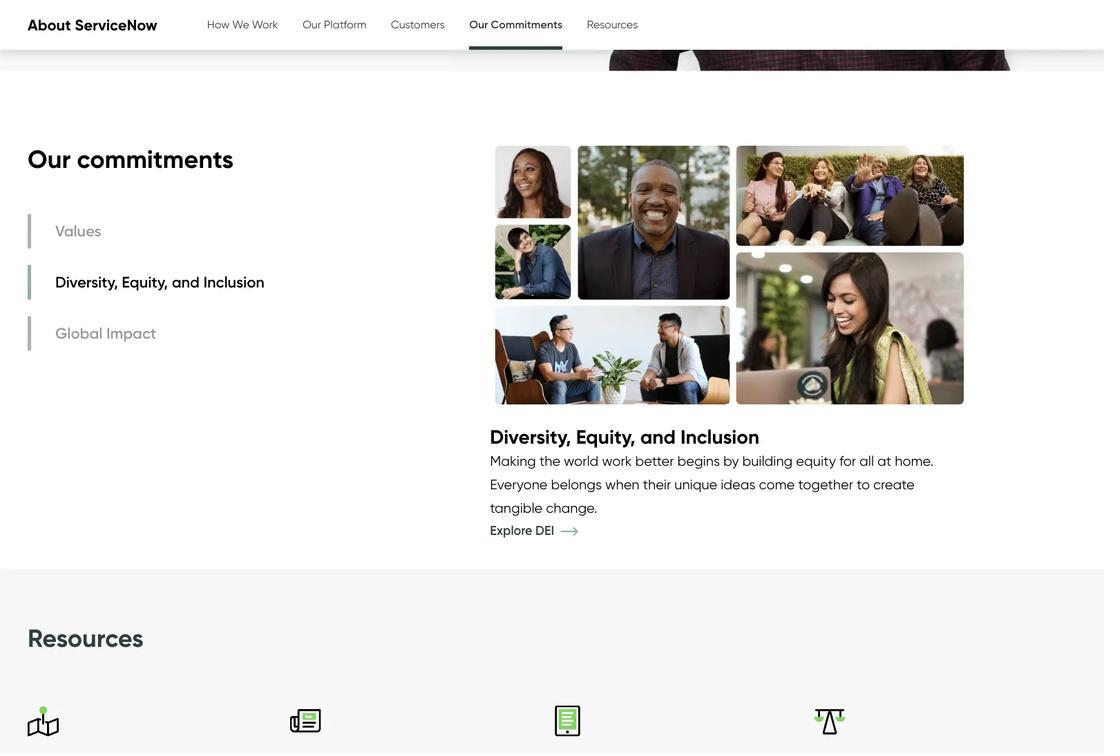 Task type: locate. For each thing, give the bounding box(es) containing it.
home.
[[895, 453, 934, 469]]

how we work link
[[207, 0, 278, 48]]

2 horizontal spatial our
[[469, 17, 488, 31]]

our for our platform
[[303, 17, 321, 31]]

together
[[798, 476, 854, 493]]

explore
[[490, 522, 533, 538]]

better
[[636, 453, 674, 469]]

1 horizontal spatial diversity,
[[490, 424, 571, 449]]

0 horizontal spatial resources
[[28, 623, 144, 653]]

0 horizontal spatial diversity,
[[55, 273, 118, 291]]

1 horizontal spatial our
[[303, 17, 321, 31]]

diversity, up the global
[[55, 273, 118, 291]]

equity, up work
[[576, 424, 636, 449]]

global impact
[[55, 324, 156, 343]]

1 horizontal spatial inclusion
[[681, 424, 760, 449]]

building
[[743, 453, 793, 469]]

all
[[860, 453, 874, 469]]

and inside diversity, equity, and inclusion making the world work better begins by building equity for all at home. everyone belongs when their unique ideas come together to create tangible change.
[[640, 424, 676, 449]]

inclusion
[[203, 273, 265, 291], [681, 424, 760, 449]]

belongs
[[551, 476, 602, 493]]

diversity, for diversity, equity, and inclusion
[[55, 273, 118, 291]]

equity
[[796, 453, 836, 469]]

platform
[[324, 17, 366, 31]]

0 horizontal spatial and
[[172, 273, 200, 291]]

1 horizontal spatial and
[[640, 424, 676, 449]]

create
[[874, 476, 915, 493]]

everyone
[[490, 476, 548, 493]]

0 vertical spatial and
[[172, 273, 200, 291]]

inclusion for diversity, equity, and inclusion making the world work better begins by building equity for all at home. everyone belongs when their unique ideas come together to create tangible change.
[[681, 424, 760, 449]]

and down values link
[[172, 273, 200, 291]]

resources
[[587, 17, 638, 31], [28, 623, 144, 653]]

0 horizontal spatial our
[[28, 143, 71, 174]]

and up better
[[640, 424, 676, 449]]

how
[[207, 17, 230, 31]]

0 vertical spatial diversity,
[[55, 273, 118, 291]]

diversity in the workplace helps everyone gain perspective and understanding. image
[[490, 126, 971, 424]]

resources link
[[587, 0, 638, 48]]

1 vertical spatial equity,
[[576, 424, 636, 449]]

our commitments link
[[469, 0, 563, 52]]

diversity, up making
[[490, 424, 571, 449]]

equity, down values link
[[122, 273, 168, 291]]

1 vertical spatial and
[[640, 424, 676, 449]]

unique
[[675, 476, 718, 493]]

commitments
[[491, 17, 563, 31]]

and for diversity, equity, and inclusion
[[172, 273, 200, 291]]

making
[[490, 453, 536, 469]]

values
[[55, 222, 101, 240]]

our
[[303, 17, 321, 31], [469, 17, 488, 31], [28, 143, 71, 174]]

world
[[564, 453, 599, 469]]

the
[[540, 453, 561, 469]]

0 vertical spatial equity,
[[122, 273, 168, 291]]

diversity, inside diversity, equity, and inclusion making the world work better begins by building equity for all at home. everyone belongs when their unique ideas come together to create tangible change.
[[490, 424, 571, 449]]

equity, inside diversity, equity, and inclusion making the world work better begins by building equity for all at home. everyone belongs when their unique ideas come together to create tangible change.
[[576, 424, 636, 449]]

0 horizontal spatial equity,
[[122, 273, 168, 291]]

at
[[878, 453, 892, 469]]

for
[[840, 453, 856, 469]]

0 vertical spatial inclusion
[[203, 273, 265, 291]]

we
[[232, 17, 249, 31]]

our commitments
[[28, 143, 234, 174]]

1 vertical spatial inclusion
[[681, 424, 760, 449]]

inclusion inside diversity, equity, and inclusion making the world work better begins by building equity for all at home. everyone belongs when their unique ideas come together to create tangible change.
[[681, 424, 760, 449]]

begins
[[678, 453, 720, 469]]

equity, for diversity, equity, and inclusion making the world work better begins by building equity for all at home. everyone belongs when their unique ideas come together to create tangible change.
[[576, 424, 636, 449]]

and
[[172, 273, 200, 291], [640, 424, 676, 449]]

1 vertical spatial resources
[[28, 623, 144, 653]]

1 horizontal spatial resources
[[587, 17, 638, 31]]

customers link
[[391, 0, 445, 48]]

come
[[759, 476, 795, 493]]

diversity, for diversity, equity, and inclusion making the world work better begins by building equity for all at home. everyone belongs when their unique ideas come together to create tangible change.
[[490, 424, 571, 449]]

dei
[[536, 522, 554, 538]]

diversity,
[[55, 273, 118, 291], [490, 424, 571, 449]]

1 horizontal spatial equity,
[[576, 424, 636, 449]]

0 horizontal spatial inclusion
[[203, 273, 265, 291]]

equity,
[[122, 273, 168, 291], [576, 424, 636, 449]]

our for our commitments
[[28, 143, 71, 174]]

1 vertical spatial diversity,
[[490, 424, 571, 449]]



Task type: describe. For each thing, give the bounding box(es) containing it.
our platform
[[303, 17, 366, 31]]

0 vertical spatial resources
[[587, 17, 638, 31]]

diversity, equity, and inclusion making the world work better begins by building equity for all at home. everyone belongs when their unique ideas come together to create tangible change.
[[490, 424, 934, 516]]

impact
[[106, 324, 156, 343]]

ideas
[[721, 476, 756, 493]]

about servicenow
[[28, 15, 157, 34]]

about
[[28, 15, 71, 34]]

change.
[[546, 500, 598, 516]]

values link
[[28, 214, 268, 248]]

work
[[252, 17, 278, 31]]

our platform link
[[303, 0, 366, 48]]

tangible
[[490, 500, 543, 516]]

customers
[[391, 17, 445, 31]]

how we work
[[207, 17, 278, 31]]

global
[[55, 324, 103, 343]]

by
[[724, 453, 739, 469]]

work
[[602, 453, 632, 469]]

diversity, equity, and inclusion link
[[28, 265, 268, 300]]

and for diversity, equity, and inclusion making the world work better begins by building equity for all at home. everyone belongs when their unique ideas come together to create tangible change.
[[640, 424, 676, 449]]

equity, for diversity, equity, and inclusion
[[122, 273, 168, 291]]

explore dei link
[[490, 522, 599, 538]]

inclusion for diversity, equity, and inclusion
[[203, 273, 265, 291]]

servicenow
[[75, 15, 157, 34]]

our for our commitments
[[469, 17, 488, 31]]

to
[[857, 476, 870, 493]]

our commitments
[[469, 17, 563, 31]]

global impact link
[[28, 316, 268, 351]]

explore dei
[[490, 522, 557, 538]]

diversity, equity, and inclusion
[[55, 273, 265, 291]]

their
[[643, 476, 671, 493]]

when
[[605, 476, 640, 493]]

commitments
[[77, 143, 234, 174]]



Task type: vqa. For each thing, say whether or not it's contained in the screenshot.
the create at right bottom
yes



